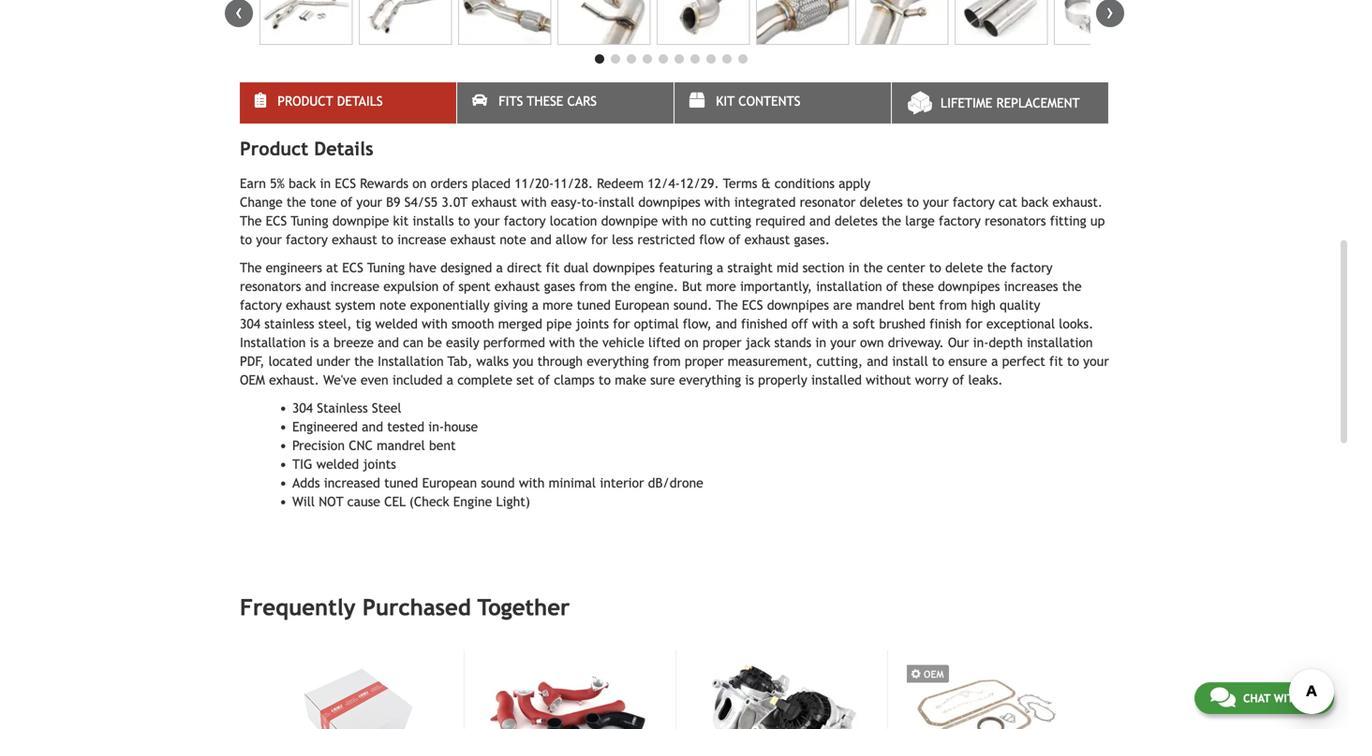 Task type: describe. For each thing, give the bounding box(es) containing it.
with up restricted
[[662, 214, 688, 229]]

sure
[[650, 373, 675, 388]]

you
[[513, 354, 533, 369]]

on inside the engineers at ecs tuning have designed a direct fit dual downpipes featuring a straight mid section in the center to delete the factory resonators and increase expulsion of spent exhaust gases from the engine. but more importantly, installation of these downpipes increases the factory exhaust system note exponentially giving a more tuned european sound. the ecs downpipes are mandrel bent from high quality 304 stainless steel, tig welded with smooth merged pipe joints for optimal flow, and finished off with a soft brushed finish for exceptional looks. installation is a breeze and can be easily performed with the vehicle lifted on proper jack stands in your own driveway. our in-depth installation pdf, located under the installation tab, walks you through everything from proper measurement, cutting, and install to ensure a perfect fit to your oem exhaust. we've even included a complete set of clamps to make sure everything is properly installed without worry of leaks.
[[685, 335, 699, 350]]

looks.
[[1059, 317, 1094, 332]]

304 stainless
[[240, 317, 314, 332]]

own
[[860, 335, 884, 350]]

factory down resonators
[[240, 298, 282, 313]]

pipe
[[546, 317, 572, 332]]

up
[[1091, 214, 1105, 229]]

european inside 304 stainless steel engineered and tested in-house precision cnc mandrel bent tig welded joints adds increased tuned european sound with minimal interior db/drone will not cause cel (check engine light)
[[422, 476, 477, 491]]

of down center
[[886, 279, 898, 294]]

at
[[326, 261, 338, 276]]

and right the flow,
[[716, 317, 737, 332]]

mandrel inside 304 stainless steel engineered and tested in-house precision cnc mandrel bent tig welded joints adds increased tuned european sound with minimal interior db/drone will not cause cel (check engine light)
[[377, 439, 425, 454]]

tuning inside the engineers at ecs tuning have designed a direct fit dual downpipes featuring a straight mid section in the center to delete the factory resonators and increase expulsion of spent exhaust gases from the engine. but more importantly, installation of these downpipes increases the factory exhaust system note exponentially giving a more tuned european sound. the ecs downpipes are mandrel bent from high quality 304 stainless steel, tig welded with smooth merged pipe joints for optimal flow, and finished off with a soft brushed finish for exceptional looks. installation is a breeze and can be easily performed with the vehicle lifted on proper jack stands in your own driveway. our in-depth installation pdf, located under the installation tab, walks you through everything from proper measurement, cutting, and install to ensure a perfect fit to your oem exhaust. we've even included a complete set of clamps to make sure everything is properly installed without worry of leaks.
[[367, 261, 405, 276]]

location downpipe
[[550, 214, 658, 229]]

0 vertical spatial product
[[278, 94, 333, 109]]

even
[[361, 373, 388, 388]]

interior
[[600, 476, 644, 491]]

depth
[[989, 335, 1023, 350]]

your up downpipe
[[356, 195, 382, 210]]

lifetime replacement
[[941, 96, 1080, 111]]

a up under
[[323, 335, 330, 350]]

straight
[[728, 261, 773, 276]]

direct
[[507, 261, 542, 276]]

0 vertical spatial installation
[[816, 279, 882, 294]]

allow
[[556, 232, 587, 247]]

tone
[[310, 195, 337, 210]]

downpipes down delete
[[938, 279, 1000, 294]]

2 horizontal spatial from
[[939, 298, 967, 313]]

for inside the change the tone of your b9 s4/s5 3.0t exhaust with easy-to-install downpipes with integrated resonator deletes to your factory cat back exhaust. the ecs tuning downpipe kit installs to your factory location downpipe with no cutting required and deletes the large factory resonators fitting up to your factory exhaust to increase exhaust note and allow for less restricted flow of exhaust gases.
[[591, 232, 608, 247]]

1 vertical spatial ecs
[[342, 261, 363, 276]]

the left the engine.
[[611, 279, 631, 294]]

0 vertical spatial installation
[[240, 335, 306, 350]]

light)
[[496, 495, 530, 510]]

resonators fitting
[[985, 214, 1087, 229]]

1 horizontal spatial for
[[613, 317, 630, 332]]

and down own at the top right
[[867, 354, 888, 369]]

exhaust up steel,
[[286, 298, 331, 313]]

0 vertical spatial from
[[579, 279, 607, 294]]

replacement
[[996, 96, 1080, 111]]

tig
[[292, 457, 312, 472]]

0 horizontal spatial the
[[240, 261, 262, 276]]

to left make
[[599, 373, 611, 388]]

fits
[[499, 94, 523, 109]]

12/29.
[[680, 176, 719, 191]]

center
[[887, 261, 925, 276]]

and inside the change the tone of your b9 s4/s5 3.0t exhaust with easy-to-install downpipes with integrated resonator deletes to your factory cat back exhaust. the ecs tuning downpipe kit installs to your factory location downpipe with no cutting required and deletes the large factory resonators fitting up to your factory exhaust to increase exhaust note and allow for less restricted flow of exhaust gases.
[[530, 232, 552, 247]]

flow,
[[683, 317, 712, 332]]

worry
[[915, 373, 949, 388]]

can
[[403, 335, 424, 350]]

with up the be
[[422, 317, 448, 332]]

off
[[791, 317, 808, 332]]

system
[[335, 298, 376, 313]]

engine
[[453, 495, 492, 510]]

welded inside the engineers at ecs tuning have designed a direct fit dual downpipes featuring a straight mid section in the center to delete the factory resonators and increase expulsion of spent exhaust gases from the engine. but more importantly, installation of these downpipes increases the factory exhaust system note exponentially giving a more tuned european sound. the ecs downpipes are mandrel bent from high quality 304 stainless steel, tig welded with smooth merged pipe joints for optimal flow, and finished off with a soft brushed finish for exceptional looks. installation is a breeze and can be easily performed with the vehicle lifted on proper jack stands in your own driveway. our in-depth installation pdf, located under the installation tab, walks you through everything from proper measurement, cutting, and install to ensure a perfect fit to your oem exhaust. we've even included a complete set of clamps to make sure everything is properly installed without worry of leaks.
[[375, 317, 418, 332]]

and left the "can"
[[378, 335, 399, 350]]

leaks.
[[968, 373, 1003, 388]]

optimal
[[634, 317, 679, 332]]

and down the at
[[305, 279, 326, 294]]

0 horizontal spatial is
[[310, 335, 319, 350]]

0 vertical spatial details
[[337, 94, 383, 109]]

the up through
[[579, 335, 599, 350]]

we've
[[323, 373, 357, 388]]

but
[[682, 279, 702, 294]]

of right tone
[[341, 195, 353, 210]]

mandrel inside the engineers at ecs tuning have designed a direct fit dual downpipes featuring a straight mid section in the center to delete the factory resonators and increase expulsion of spent exhaust gases from the engine. but more importantly, installation of these downpipes increases the factory exhaust system note exponentially giving a more tuned european sound. the ecs downpipes are mandrel bent from high quality 304 stainless steel, tig welded with smooth merged pipe joints for optimal flow, and finished off with a soft brushed finish for exceptional looks. installation is a breeze and can be easily performed with the vehicle lifted on proper jack stands in your own driveway. our in-depth installation pdf, located under the installation tab, walks you through everything from proper measurement, cutting, and install to ensure a perfect fit to your oem exhaust. we've even included a complete set of clamps to make sure everything is properly installed without worry of leaks.
[[856, 298, 905, 313]]

downpipe
[[332, 214, 389, 229]]

kit
[[393, 214, 409, 229]]

cnc
[[349, 439, 373, 454]]

high
[[971, 298, 996, 313]]

factory left cat
[[953, 195, 995, 210]]

2 horizontal spatial for
[[966, 317, 983, 332]]

terms
[[723, 176, 757, 191]]

soft
[[853, 317, 875, 332]]

chat with us
[[1243, 692, 1318, 706]]

factory right large
[[939, 214, 981, 229]]

fits these cars link
[[457, 82, 674, 124]]

back inside the change the tone of your b9 s4/s5 3.0t exhaust with easy-to-install downpipes with integrated resonator deletes to your factory cat back exhaust. the ecs tuning downpipe kit installs to your factory location downpipe with no cutting required and deletes the large factory resonators fitting up to your factory exhaust to increase exhaust note and allow for less restricted flow of exhaust gases.
[[1021, 195, 1049, 210]]

install inside the engineers at ecs tuning have designed a direct fit dual downpipes featuring a straight mid section in the center to delete the factory resonators and increase expulsion of spent exhaust gases from the engine. but more importantly, installation of these downpipes increases the factory exhaust system note exponentially giving a more tuned european sound. the ecs downpipes are mandrel bent from high quality 304 stainless steel, tig welded with smooth merged pipe joints for optimal flow, and finished off with a soft brushed finish for exceptional looks. installation is a breeze and can be easily performed with the vehicle lifted on proper jack stands in your own driveway. our in-depth installation pdf, located under the installation tab, walks you through everything from proper measurement, cutting, and install to ensure a perfect fit to your oem exhaust. we've even included a complete set of clamps to make sure everything is properly installed without worry of leaks.
[[892, 354, 928, 369]]

less
[[612, 232, 634, 247]]

ensure
[[948, 354, 987, 369]]

0 vertical spatial more
[[706, 279, 736, 294]]

flow
[[699, 232, 725, 247]]

easily
[[446, 335, 479, 350]]

downpipes down less on the top of the page
[[593, 261, 655, 276]]

db/drone
[[648, 476, 703, 491]]

no
[[692, 214, 706, 229]]

exhaust down downpipe
[[332, 232, 377, 247]]

with easy-
[[521, 195, 581, 210]]

2 vertical spatial ecs
[[742, 298, 763, 313]]

tuned inside the engineers at ecs tuning have designed a direct fit dual downpipes featuring a straight mid section in the center to delete the factory resonators and increase expulsion of spent exhaust gases from the engine. but more importantly, installation of these downpipes increases the factory exhaust system note exponentially giving a more tuned european sound. the ecs downpipes are mandrel bent from high quality 304 stainless steel, tig welded with smooth merged pipe joints for optimal flow, and finished off with a soft brushed finish for exceptional looks. installation is a breeze and can be easily performed with the vehicle lifted on proper jack stands in your own driveway. our in-depth installation pdf, located under the installation tab, walks you through everything from proper measurement, cutting, and install to ensure a perfect fit to your oem exhaust. we've even included a complete set of clamps to make sure everything is properly installed without worry of leaks.
[[577, 298, 611, 313]]

to right the installs
[[458, 214, 470, 229]]

increase inside the change the tone of your b9 s4/s5 3.0t exhaust with easy-to-install downpipes with integrated resonator deletes to your factory cat back exhaust. the ecs tuning downpipe kit installs to your factory location downpipe with no cutting required and deletes the large factory resonators fitting up to your factory exhaust to increase exhaust note and allow for less restricted flow of exhaust gases.
[[397, 232, 446, 247]]

resonator
[[800, 195, 856, 210]]

kit contents link
[[675, 82, 891, 124]]

factory up engineers
[[286, 232, 328, 247]]

1 vertical spatial details
[[314, 138, 374, 160]]

lifted
[[648, 335, 681, 350]]

steel
[[372, 401, 402, 416]]

exhaust down required
[[745, 232, 790, 247]]

european inside the engineers at ecs tuning have designed a direct fit dual downpipes featuring a straight mid section in the center to delete the factory resonators and increase expulsion of spent exhaust gases from the engine. but more importantly, installation of these downpipes increases the factory exhaust system note exponentially giving a more tuned european sound. the ecs downpipes are mandrel bent from high quality 304 stainless steel, tig welded with smooth merged pipe joints for optimal flow, and finished off with a soft brushed finish for exceptional looks. installation is a breeze and can be easily performed with the vehicle lifted on proper jack stands in your own driveway. our in-depth installation pdf, located under the installation tab, walks you through everything from proper measurement, cutting, and install to ensure a perfect fit to your oem exhaust. we've even included a complete set of clamps to make sure everything is properly installed without worry of leaks.
[[615, 298, 670, 313]]

11/20-
[[515, 176, 554, 191]]

conditions
[[775, 176, 835, 191]]

1 vertical spatial proper
[[685, 354, 724, 369]]

frequently purchased together
[[240, 595, 570, 621]]

with up through
[[549, 335, 575, 350]]

required
[[755, 214, 805, 229]]

these
[[527, 94, 563, 109]]

welded inside 304 stainless steel engineered and tested in-house precision cnc mandrel bent tig welded joints adds increased tuned european sound with minimal interior db/drone will not cause cel (check engine light)
[[316, 457, 359, 472]]

your up large
[[923, 195, 949, 210]]

without
[[866, 373, 911, 388]]

increase inside the engineers at ecs tuning have designed a direct fit dual downpipes featuring a straight mid section in the center to delete the factory resonators and increase expulsion of spent exhaust gases from the engine. but more importantly, installation of these downpipes increases the factory exhaust system note exponentially giving a more tuned european sound. the ecs downpipes are mandrel bent from high quality 304 stainless steel, tig welded with smooth merged pipe joints for optimal flow, and finished off with a soft brushed finish for exceptional looks. installation is a breeze and can be easily performed with the vehicle lifted on proper jack stands in your own driveway. our in-depth installation pdf, located under the installation tab, walks you through everything from proper measurement, cutting, and install to ensure a perfect fit to your oem exhaust. we've even included a complete set of clamps to make sure everything is properly installed without worry of leaks.
[[330, 279, 379, 294]]

11/28.
[[554, 176, 593, 191]]

the down deletes to
[[882, 214, 901, 229]]

sound
[[481, 476, 515, 491]]

e30 m3 engine block gasket set image
[[907, 651, 1078, 730]]

steel,
[[318, 317, 352, 332]]

cat
[[999, 195, 1017, 210]]

a down tab,
[[447, 373, 453, 388]]

factory up increases
[[1011, 261, 1053, 276]]

the engineers at ecs tuning have designed a direct fit dual downpipes featuring a straight mid section in the center to delete the factory resonators and increase expulsion of spent exhaust gases from the engine. but more importantly, installation of these downpipes increases the factory exhaust system note exponentially giving a more tuned european sound. the ecs downpipes are mandrel bent from high quality 304 stainless steel, tig welded with smooth merged pipe joints for optimal flow, and finished off with a soft brushed finish for exceptional looks. installation is a breeze and can be easily performed with the vehicle lifted on proper jack stands in your own driveway. our in-depth installation pdf, located under the installation tab, walks you through everything from proper measurement, cutting, and install to ensure a perfect fit to your oem exhaust. we've even included a complete set of clamps to make sure everything is properly installed without worry of leaks.
[[240, 261, 1109, 388]]

with inside 304 stainless steel engineered and tested in-house precision cnc mandrel bent tig welded joints adds increased tuned european sound with minimal interior db/drone will not cause cel (check engine light)
[[519, 476, 545, 491]]

exceptional
[[987, 317, 1055, 332]]

the up looks.
[[1062, 279, 1082, 294]]

with inside chat with us "link"
[[1274, 692, 1302, 706]]

street density line motor mount kit - 50 durometer image
[[695, 651, 867, 730]]

to up these
[[929, 261, 941, 276]]

0 vertical spatial product details
[[278, 94, 383, 109]]

downpipes up off
[[767, 298, 829, 313]]

installed
[[811, 373, 862, 388]]

2 es#4715650 - 016752la02kt - b9 s4/s5 downpipe & resonator delete kit - no cutting required, easy-to-install downpipes with resonator deletes for your factory cat back exhaust. - ecs - audi image from the left
[[359, 0, 452, 45]]

perfect
[[1002, 354, 1046, 369]]

to up worry
[[932, 354, 944, 369]]

chat with us link
[[1195, 683, 1334, 715]]

quality
[[1000, 298, 1040, 313]]

complete
[[457, 373, 513, 388]]

a up leaks.
[[991, 354, 998, 369]]

exhaust up designed
[[450, 232, 496, 247]]

precision
[[292, 439, 345, 454]]

house
[[444, 420, 478, 435]]

cars
[[567, 94, 597, 109]]

dual
[[564, 261, 589, 276]]

a left soft
[[842, 317, 849, 332]]

the down breeze
[[354, 354, 374, 369]]

1 vertical spatial in
[[849, 261, 860, 276]]

walks
[[476, 354, 509, 369]]



Task type: vqa. For each thing, say whether or not it's contained in the screenshot.
bottommost mandrel
yes



Task type: locate. For each thing, give the bounding box(es) containing it.
under
[[316, 354, 350, 369]]

bent down house
[[429, 439, 456, 454]]

0 vertical spatial proper
[[703, 335, 742, 350]]

exhaust
[[472, 195, 517, 210], [332, 232, 377, 247], [450, 232, 496, 247], [745, 232, 790, 247], [495, 279, 540, 294], [286, 298, 331, 313]]

back right 5%
[[289, 176, 316, 191]]

pdf,
[[240, 354, 265, 369]]

kit
[[716, 94, 735, 109]]

downpipes inside the change the tone of your b9 s4/s5 3.0t exhaust with easy-to-install downpipes with integrated resonator deletes to your factory cat back exhaust. the ecs tuning downpipe kit installs to your factory location downpipe with no cutting required and deletes the large factory resonators fitting up to your factory exhaust to increase exhaust note and allow for less restricted flow of exhaust gases.
[[638, 195, 701, 210]]

details down product details link
[[314, 138, 374, 160]]

product details link
[[240, 82, 456, 124]]

0 vertical spatial back
[[289, 176, 316, 191]]

earn
[[240, 176, 266, 191]]

your down the ecs
[[256, 232, 282, 247]]

0 horizontal spatial in-
[[428, 420, 444, 435]]

0 horizontal spatial more
[[543, 298, 573, 313]]

a
[[496, 261, 503, 276], [532, 298, 539, 313], [842, 317, 849, 332], [323, 335, 330, 350], [991, 354, 998, 369], [447, 373, 453, 388]]

breeze
[[334, 335, 374, 350]]

importantly,
[[740, 279, 812, 294]]

exhaust. down located
[[269, 373, 319, 388]]

installation down looks.
[[1027, 335, 1093, 350]]

to down the ecs
[[240, 232, 252, 247]]

in- right tested
[[428, 420, 444, 435]]

more up the pipe
[[543, 298, 573, 313]]

0 horizontal spatial exhaust.
[[269, 373, 319, 388]]

note down expulsion
[[380, 298, 406, 313]]

coated front brake rotors - pair 12.67 image
[[271, 651, 443, 730]]

1 horizontal spatial mandrel
[[856, 298, 905, 313]]

exhaust. inside the engineers at ecs tuning have designed a direct fit dual downpipes featuring a straight mid section in the center to delete the factory resonators and increase expulsion of spent exhaust gases from the engine. but more importantly, installation of these downpipes increases the factory exhaust system note exponentially giving a more tuned european sound. the ecs downpipes are mandrel bent from high quality 304 stainless steel, tig welded with smooth merged pipe joints for optimal flow, and finished off with a soft brushed finish for exceptional looks. installation is a breeze and can be easily performed with the vehicle lifted on proper jack stands in your own driveway. our in-depth installation pdf, located under the installation tab, walks you through everything from proper measurement, cutting, and install to ensure a perfect fit to your oem exhaust. we've even included a complete set of clamps to make sure everything is properly installed without worry of leaks.
[[269, 373, 319, 388]]

0 vertical spatial the
[[240, 261, 262, 276]]

1 vertical spatial from
[[939, 298, 967, 313]]

kit contents
[[716, 94, 801, 109]]

1 horizontal spatial tuning
[[367, 261, 405, 276]]

on up b9 s4/s5 3.0t
[[413, 176, 427, 191]]

bent inside 304 stainless steel engineered and tested in-house precision cnc mandrel bent tig welded joints adds increased tuned european sound with minimal interior db/drone will not cause cel (check engine light)
[[429, 439, 456, 454]]

fit
[[546, 261, 560, 276], [1049, 354, 1063, 369]]

8 es#4715650 - 016752la02kt - b9 s4/s5 downpipe & resonator delete kit - no cutting required, easy-to-install downpipes with resonator deletes for your factory cat back exhaust. - ecs - audi image from the left
[[955, 0, 1048, 45]]

for
[[591, 232, 608, 247], [613, 317, 630, 332], [966, 317, 983, 332]]

welded up the "can"
[[375, 317, 418, 332]]

0 horizontal spatial in
[[320, 176, 331, 191]]

the left tone
[[287, 195, 306, 210]]

of up exponentially
[[443, 279, 455, 294]]

your down looks.
[[1083, 354, 1109, 369]]

0 horizontal spatial european
[[422, 476, 477, 491]]

tig
[[356, 317, 371, 332]]

is up under
[[310, 335, 319, 350]]

the right sound.
[[716, 298, 738, 313]]

tested
[[387, 420, 424, 435]]

joints down cnc
[[363, 457, 396, 472]]

engine.
[[635, 279, 678, 294]]

0 vertical spatial is
[[310, 335, 319, 350]]

1 vertical spatial tuned
[[384, 476, 418, 491]]

a left direct
[[496, 261, 503, 276]]

1 horizontal spatial in
[[816, 335, 826, 350]]

in
[[320, 176, 331, 191], [849, 261, 860, 276], [816, 335, 826, 350]]

0 horizontal spatial from
[[579, 279, 607, 294]]

1 vertical spatial mandrel
[[377, 439, 425, 454]]

1 horizontal spatial installation
[[378, 354, 444, 369]]

are
[[833, 298, 852, 313]]

to
[[458, 214, 470, 229], [240, 232, 252, 247], [381, 232, 393, 247], [929, 261, 941, 276], [932, 354, 944, 369], [1067, 354, 1079, 369], [599, 373, 611, 388]]

cutting,
[[817, 354, 863, 369]]

installation
[[240, 335, 306, 350], [378, 354, 444, 369]]

located
[[269, 354, 312, 369]]

2 horizontal spatial in
[[849, 261, 860, 276]]

0 horizontal spatial everything
[[587, 354, 649, 369]]

to-
[[581, 195, 598, 210]]

0 horizontal spatial note
[[380, 298, 406, 313]]

b9 s4/s5 post throttle valve charge pipe kit - wrinkle red image
[[483, 651, 655, 730]]

1 horizontal spatial back
[[1021, 195, 1049, 210]]

0 horizontal spatial installation
[[240, 335, 306, 350]]

tab,
[[448, 354, 472, 369]]

placed
[[472, 176, 511, 191]]

0 vertical spatial on
[[413, 176, 427, 191]]

0 horizontal spatial increase
[[330, 279, 379, 294]]

stands
[[774, 335, 812, 350]]

jack
[[746, 335, 770, 350]]

installation down 304 stainless
[[240, 335, 306, 350]]

0 horizontal spatial bent
[[429, 439, 456, 454]]

1 horizontal spatial in-
[[973, 335, 989, 350]]

0 vertical spatial in
[[320, 176, 331, 191]]

7 es#4715650 - 016752la02kt - b9 s4/s5 downpipe & resonator delete kit - no cutting required, easy-to-install downpipes with resonator deletes for your factory cat back exhaust. - ecs - audi image from the left
[[855, 0, 949, 45]]

details up rewards
[[337, 94, 383, 109]]

designed
[[440, 261, 492, 276]]

1 vertical spatial installation
[[378, 354, 444, 369]]

in- right our
[[973, 335, 989, 350]]

measurement,
[[728, 354, 813, 369]]

tuning up expulsion
[[367, 261, 405, 276]]

1 vertical spatial tuning
[[367, 261, 405, 276]]

exhaust.
[[1053, 195, 1103, 210], [269, 373, 319, 388]]

note inside the engineers at ecs tuning have designed a direct fit dual downpipes featuring a straight mid section in the center to delete the factory resonators and increase expulsion of spent exhaust gases from the engine. but more importantly, installation of these downpipes increases the factory exhaust system note exponentially giving a more tuned european sound. the ecs downpipes are mandrel bent from high quality 304 stainless steel, tig welded with smooth merged pipe joints for optimal flow, and finished off with a soft brushed finish for exceptional looks. installation is a breeze and can be easily performed with the vehicle lifted on proper jack stands in your own driveway. our in-depth installation pdf, located under the installation tab, walks you through everything from proper measurement, cutting, and install to ensure a perfect fit to your oem exhaust. we've even included a complete set of clamps to make sure everything is properly installed without worry of leaks.
[[380, 298, 406, 313]]

exhaust. inside the change the tone of your b9 s4/s5 3.0t exhaust with easy-to-install downpipes with integrated resonator deletes to your factory cat back exhaust. the ecs tuning downpipe kit installs to your factory location downpipe with no cutting required and deletes the large factory resonators fitting up to your factory exhaust to increase exhaust note and allow for less restricted flow of exhaust gases.
[[1053, 195, 1103, 210]]

in up tone
[[320, 176, 331, 191]]

with right off
[[812, 317, 838, 332]]

factory down "with easy-"
[[504, 214, 546, 229]]

clamps
[[554, 373, 595, 388]]

1 vertical spatial increase
[[330, 279, 379, 294]]

frequently
[[240, 595, 356, 621]]

for down high
[[966, 317, 983, 332]]

product
[[278, 94, 333, 109], [240, 138, 308, 160]]

1 vertical spatial product details
[[240, 138, 374, 160]]

resonators
[[240, 279, 301, 294]]

6 es#4715650 - 016752la02kt - b9 s4/s5 downpipe & resonator delete kit - no cutting required, easy-to-install downpipes with resonator deletes for your factory cat back exhaust. - ecs - audi image from the left
[[756, 0, 849, 45]]

1 horizontal spatial bent
[[909, 298, 935, 313]]

in- inside 304 stainless steel engineered and tested in-house precision cnc mandrel bent tig welded joints adds increased tuned european sound with minimal interior db/drone will not cause cel (check engine light)
[[428, 420, 444, 435]]

exhaust down placed at the left of the page
[[472, 195, 517, 210]]

1 vertical spatial everything
[[679, 373, 741, 388]]

the
[[240, 261, 262, 276], [716, 298, 738, 313]]

5 es#4715650 - 016752la02kt - b9 s4/s5 downpipe & resonator delete kit - no cutting required, easy-to-install downpipes with resonator deletes for your factory cat back exhaust. - ecs - audi image from the left
[[657, 0, 750, 45]]

note up direct
[[500, 232, 526, 247]]

factory
[[953, 195, 995, 210], [504, 214, 546, 229], [939, 214, 981, 229], [286, 232, 328, 247], [1011, 261, 1053, 276], [240, 298, 282, 313]]

orders
[[431, 176, 468, 191]]

from up finish
[[939, 298, 967, 313]]

tuning down tone
[[291, 214, 328, 229]]

your
[[356, 195, 382, 210], [923, 195, 949, 210], [474, 214, 500, 229], [256, 232, 282, 247], [830, 335, 856, 350], [1083, 354, 1109, 369]]

to down looks.
[[1067, 354, 1079, 369]]

the up resonators
[[240, 261, 262, 276]]

delete
[[945, 261, 983, 276]]

0 vertical spatial note
[[500, 232, 526, 247]]

in up "are"
[[849, 261, 860, 276]]

be
[[428, 335, 442, 350]]

1 vertical spatial exhaust.
[[269, 373, 319, 388]]

0 vertical spatial ecs
[[335, 176, 356, 191]]

1 es#4715650 - 016752la02kt - b9 s4/s5 downpipe & resonator delete kit - no cutting required, easy-to-install downpipes with resonator deletes for your factory cat back exhaust. - ecs - audi image from the left
[[260, 0, 353, 45]]

your down placed at the left of the page
[[474, 214, 500, 229]]

back up resonators fitting
[[1021, 195, 1049, 210]]

finish
[[930, 317, 962, 332]]

install inside the change the tone of your b9 s4/s5 3.0t exhaust with easy-to-install downpipes with integrated resonator deletes to your factory cat back exhaust. the ecs tuning downpipe kit installs to your factory location downpipe with no cutting required and deletes the large factory resonators fitting up to your factory exhaust to increase exhaust note and allow for less restricted flow of exhaust gases.
[[598, 195, 635, 210]]

installation down the "can"
[[378, 354, 444, 369]]

ecs right the at
[[342, 261, 363, 276]]

tuned inside 304 stainless steel engineered and tested in-house precision cnc mandrel bent tig welded joints adds increased tuned european sound with minimal interior db/drone will not cause cel (check engine light)
[[384, 476, 418, 491]]

increases
[[1004, 279, 1058, 294]]

0 vertical spatial mandrel
[[856, 298, 905, 313]]

not
[[319, 495, 343, 510]]

2 vertical spatial from
[[653, 354, 681, 369]]

oem
[[240, 373, 265, 388]]

to down kit
[[381, 232, 393, 247]]

0 vertical spatial welded
[[375, 317, 418, 332]]

fit up gases
[[546, 261, 560, 276]]

the
[[287, 195, 306, 210], [882, 214, 901, 229], [864, 261, 883, 276], [987, 261, 1007, 276], [611, 279, 631, 294], [1062, 279, 1082, 294], [579, 335, 599, 350], [354, 354, 374, 369]]

1 vertical spatial install
[[892, 354, 928, 369]]

0 horizontal spatial tuned
[[384, 476, 418, 491]]

from down lifted
[[653, 354, 681, 369]]

proper
[[703, 335, 742, 350], [685, 354, 724, 369]]

and inside 304 stainless steel engineered and tested in-house precision cnc mandrel bent tig welded joints adds increased tuned european sound with minimal interior db/drone will not cause cel (check engine light)
[[362, 420, 383, 435]]

0 vertical spatial tuned
[[577, 298, 611, 313]]

of down ensure
[[953, 373, 964, 388]]

bent inside the engineers at ecs tuning have designed a direct fit dual downpipes featuring a straight mid section in the center to delete the factory resonators and increase expulsion of spent exhaust gases from the engine. but more importantly, installation of these downpipes increases the factory exhaust system note exponentially giving a more tuned european sound. the ecs downpipes are mandrel bent from high quality 304 stainless steel, tig welded with smooth merged pipe joints for optimal flow, and finished off with a soft brushed finish for exceptional looks. installation is a breeze and can be easily performed with the vehicle lifted on proper jack stands in your own driveway. our in-depth installation pdf, located under the installation tab, walks you through everything from proper measurement, cutting, and install to ensure a perfect fit to your oem exhaust. we've even included a complete set of clamps to make sure everything is properly installed without worry of leaks.
[[909, 298, 935, 313]]

1 horizontal spatial note
[[500, 232, 526, 247]]

304 stainless steel engineered and tested in-house precision cnc mandrel bent tig welded joints adds increased tuned european sound with minimal interior db/drone will not cause cel (check engine light)
[[292, 401, 703, 510]]

1 horizontal spatial installation
[[1027, 335, 1093, 350]]

the right delete
[[987, 261, 1007, 276]]

vehicle
[[602, 335, 644, 350]]

deletes to
[[860, 195, 919, 210]]

0 horizontal spatial back
[[289, 176, 316, 191]]

of down cutting
[[729, 232, 741, 247]]

0 vertical spatial fit
[[546, 261, 560, 276]]

adds
[[292, 476, 320, 491]]

1 vertical spatial installation
[[1027, 335, 1093, 350]]

0 horizontal spatial fit
[[546, 261, 560, 276]]

cel
[[384, 495, 406, 510]]

tuned up cel
[[384, 476, 418, 491]]

2 vertical spatial in
[[816, 335, 826, 350]]

9 es#4715650 - 016752la02kt - b9 s4/s5 downpipe & resonator delete kit - no cutting required, easy-to-install downpipes with resonator deletes for your factory cat back exhaust. - ecs - audi image from the left
[[1054, 0, 1147, 45]]

in up cutting,
[[816, 335, 826, 350]]

1 horizontal spatial everything
[[679, 373, 741, 388]]

1 horizontal spatial welded
[[375, 317, 418, 332]]

mandrel up soft
[[856, 298, 905, 313]]

5%
[[270, 176, 285, 191]]

1 vertical spatial joints
[[363, 457, 396, 472]]

together
[[478, 595, 570, 621]]

finished
[[741, 317, 788, 332]]

a up merged
[[532, 298, 539, 313]]

with up light)
[[519, 476, 545, 491]]

1 vertical spatial product
[[240, 138, 308, 160]]

ecs up the finished
[[742, 298, 763, 313]]

us
[[1305, 692, 1318, 706]]

tuning inside the change the tone of your b9 s4/s5 3.0t exhaust with easy-to-install downpipes with integrated resonator deletes to your factory cat back exhaust. the ecs tuning downpipe kit installs to your factory location downpipe with no cutting required and deletes the large factory resonators fitting up to your factory exhaust to increase exhaust note and allow for less restricted flow of exhaust gases.
[[291, 214, 328, 229]]

on down the flow,
[[685, 335, 699, 350]]

more right the but
[[706, 279, 736, 294]]

1 vertical spatial european
[[422, 476, 477, 491]]

tuned
[[577, 298, 611, 313], [384, 476, 418, 491]]

from down "dual"
[[579, 279, 607, 294]]

mandrel down tested
[[377, 439, 425, 454]]

1 horizontal spatial from
[[653, 354, 681, 369]]

0 vertical spatial in-
[[973, 335, 989, 350]]

0 vertical spatial install
[[598, 195, 635, 210]]

b9 s4/s5 3.0t
[[386, 195, 468, 210]]

with
[[705, 195, 730, 210], [662, 214, 688, 229], [422, 317, 448, 332], [812, 317, 838, 332], [549, 335, 575, 350], [519, 476, 545, 491], [1274, 692, 1302, 706]]

installs
[[413, 214, 454, 229]]

1 vertical spatial is
[[745, 373, 754, 388]]

exhaust up giving
[[495, 279, 540, 294]]

driveway.
[[888, 335, 944, 350]]

merged
[[498, 317, 542, 332]]

everything down vehicle
[[587, 354, 649, 369]]

for up vehicle
[[613, 317, 630, 332]]

0 vertical spatial exhaust.
[[1053, 195, 1103, 210]]

your up cutting,
[[830, 335, 856, 350]]

mandrel
[[856, 298, 905, 313], [377, 439, 425, 454]]

have
[[409, 261, 437, 276]]

0 horizontal spatial mandrel
[[377, 439, 425, 454]]

0 vertical spatial bent
[[909, 298, 935, 313]]

1 horizontal spatial tuned
[[577, 298, 611, 313]]

is down measurement,
[[745, 373, 754, 388]]

0 horizontal spatial tuning
[[291, 214, 328, 229]]

joints inside 304 stainless steel engineered and tested in-house precision cnc mandrel bent tig welded joints adds increased tuned european sound with minimal interior db/drone will not cause cel (check engine light)
[[363, 457, 396, 472]]

0 vertical spatial european
[[615, 298, 670, 313]]

1 vertical spatial back
[[1021, 195, 1049, 210]]

of right the set
[[538, 373, 550, 388]]

tuning
[[291, 214, 328, 229], [367, 261, 405, 276]]

1 horizontal spatial exhaust.
[[1053, 195, 1103, 210]]

1 horizontal spatial install
[[892, 354, 928, 369]]

sound.
[[674, 298, 712, 313]]

0 horizontal spatial for
[[591, 232, 608, 247]]

1 vertical spatial bent
[[429, 439, 456, 454]]

0 vertical spatial increase
[[397, 232, 446, 247]]

for down location downpipe at the top left
[[591, 232, 608, 247]]

everything right sure
[[679, 373, 741, 388]]

our
[[948, 335, 969, 350]]

earn 5% back in ecs rewards on orders placed 11/20-11/28. redeem 12/4-12/29. terms & conditions apply
[[240, 176, 871, 191]]

4 es#4715650 - 016752la02kt - b9 s4/s5 downpipe & resonator delete kit - no cutting required, easy-to-install downpipes with resonator deletes for your factory cat back exhaust. - ecs - audi image from the left
[[558, 0, 651, 45]]

on
[[413, 176, 427, 191], [685, 335, 699, 350]]

welded up increased
[[316, 457, 359, 472]]

increase down the installs
[[397, 232, 446, 247]]

joints inside the engineers at ecs tuning have designed a direct fit dual downpipes featuring a straight mid section in the center to delete the factory resonators and increase expulsion of spent exhaust gases from the engine. but more importantly, installation of these downpipes increases the factory exhaust system note exponentially giving a more tuned european sound. the ecs downpipes are mandrel bent from high quality 304 stainless steel, tig welded with smooth merged pipe joints for optimal flow, and finished off with a soft brushed finish for exceptional looks. installation is a breeze and can be easily performed with the vehicle lifted on proper jack stands in your own driveway. our in-depth installation pdf, located under the installation tab, walks you through everything from proper measurement, cutting, and install to ensure a perfect fit to your oem exhaust. we've even included a complete set of clamps to make sure everything is properly installed without worry of leaks.
[[576, 317, 609, 332]]

0 horizontal spatial welded
[[316, 457, 359, 472]]

downpipes down 12/4-
[[638, 195, 701, 210]]

0 horizontal spatial install
[[598, 195, 635, 210]]

1 vertical spatial note
[[380, 298, 406, 313]]

0 horizontal spatial installation
[[816, 279, 882, 294]]

es#4715650 - 016752la02kt - b9 s4/s5 downpipe & resonator delete kit - no cutting required, easy-to-install downpipes with resonator deletes for your factory cat back exhaust. - ecs - audi image
[[260, 0, 353, 45], [359, 0, 452, 45], [458, 0, 551, 45], [558, 0, 651, 45], [657, 0, 750, 45], [756, 0, 849, 45], [855, 0, 949, 45], [955, 0, 1048, 45], [1054, 0, 1147, 45]]

1 horizontal spatial is
[[745, 373, 754, 388]]

1 vertical spatial the
[[716, 298, 738, 313]]

with left us
[[1274, 692, 1302, 706]]

ecs
[[335, 176, 356, 191], [342, 261, 363, 276], [742, 298, 763, 313]]

joints right the pipe
[[576, 317, 609, 332]]

3 es#4715650 - 016752la02kt - b9 s4/s5 downpipe & resonator delete kit - no cutting required, easy-to-install downpipes with resonator deletes for your factory cat back exhaust. - ecs - audi image from the left
[[458, 0, 551, 45]]

downpipes
[[638, 195, 701, 210], [593, 261, 655, 276], [938, 279, 1000, 294], [767, 298, 829, 313]]

1 vertical spatial more
[[543, 298, 573, 313]]

chat
[[1243, 692, 1271, 706]]

1 horizontal spatial on
[[685, 335, 699, 350]]

install down redeem
[[598, 195, 635, 210]]

1 vertical spatial fit
[[1049, 354, 1063, 369]]

tuned down "dual"
[[577, 298, 611, 313]]

0 vertical spatial joints
[[576, 317, 609, 332]]

in- inside the engineers at ecs tuning have designed a direct fit dual downpipes featuring a straight mid section in the center to delete the factory resonators and increase expulsion of spent exhaust gases from the engine. but more importantly, installation of these downpipes increases the factory exhaust system note exponentially giving a more tuned european sound. the ecs downpipes are mandrel bent from high quality 304 stainless steel, tig welded with smooth merged pipe joints for optimal flow, and finished off with a soft brushed finish for exceptional looks. installation is a breeze and can be easily performed with the vehicle lifted on proper jack stands in your own driveway. our in-depth installation pdf, located under the installation tab, walks you through everything from proper measurement, cutting, and install to ensure a perfect fit to your oem exhaust. we've even included a complete set of clamps to make sure everything is properly installed without worry of leaks.
[[973, 335, 989, 350]]

european up (check
[[422, 476, 477, 491]]

with up cutting
[[705, 195, 730, 210]]

european down the engine.
[[615, 298, 670, 313]]

the left center
[[864, 261, 883, 276]]

bent
[[909, 298, 935, 313], [429, 439, 456, 454]]

1 horizontal spatial fit
[[1049, 354, 1063, 369]]

note inside the change the tone of your b9 s4/s5 3.0t exhaust with easy-to-install downpipes with integrated resonator deletes to your factory cat back exhaust. the ecs tuning downpipe kit installs to your factory location downpipe with no cutting required and deletes the large factory resonators fitting up to your factory exhaust to increase exhaust note and allow for less restricted flow of exhaust gases.
[[500, 232, 526, 247]]

exhaust. up up
[[1053, 195, 1103, 210]]

engineers
[[266, 261, 322, 276]]

comments image
[[1210, 687, 1236, 709]]

1 vertical spatial on
[[685, 335, 699, 350]]

fit right perfect
[[1049, 354, 1063, 369]]

the ecs
[[240, 214, 287, 229]]

brushed
[[879, 317, 926, 332]]

ecs up tone
[[335, 176, 356, 191]]

0 vertical spatial everything
[[587, 354, 649, 369]]

1 horizontal spatial the
[[716, 298, 738, 313]]



